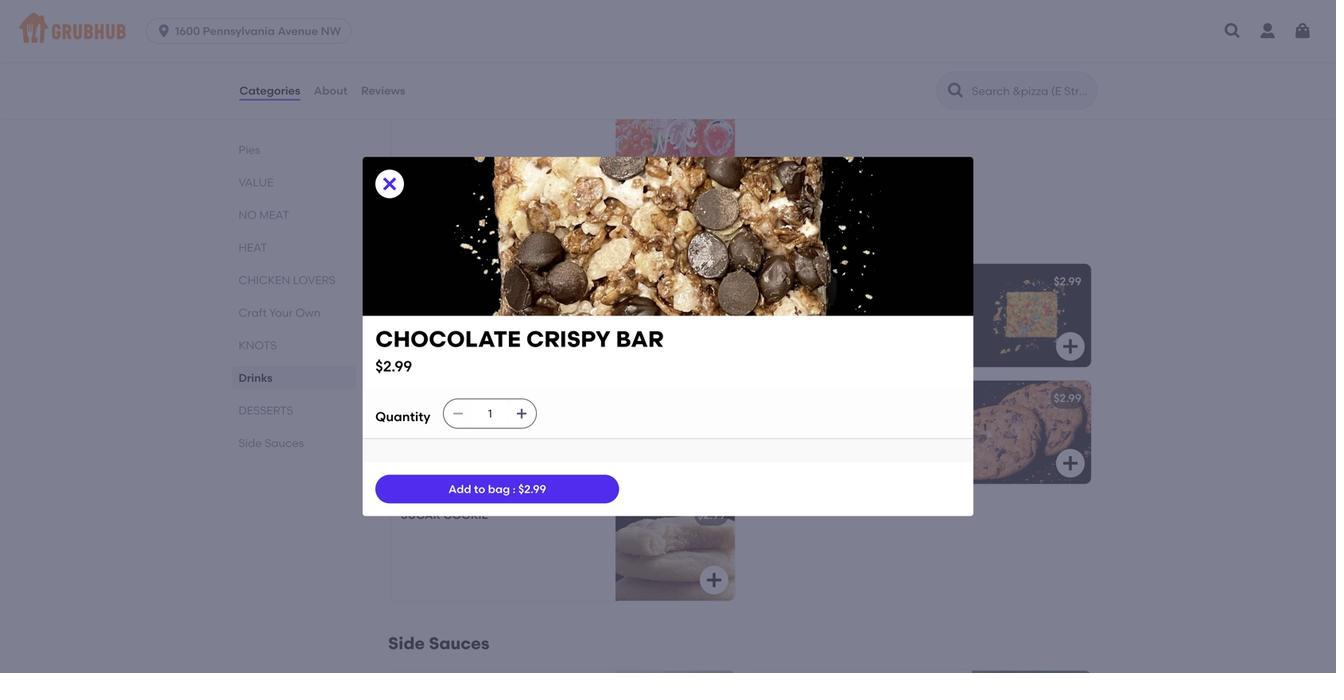 Task type: locate. For each thing, give the bounding box(es) containing it.
fruity crispy bar image
[[972, 264, 1091, 367]]

bag
[[488, 483, 510, 496]]

fruity crispy bar
[[757, 275, 866, 288]]

bar for chocolate crispy bar
[[519, 275, 543, 288]]

pies
[[239, 143, 260, 157]]

bar for fruity crispy bar
[[843, 275, 866, 288]]

craft
[[239, 306, 267, 320]]

soft. chunky. chewy. chocolate. with a hint of salt. what's not to like?
[[757, 414, 954, 444]]

sparkling
[[568, 101, 633, 115]]

to
[[917, 430, 928, 444], [474, 483, 485, 496]]

1600 pennsylvania avenue nw
[[175, 24, 341, 38]]

chicken
[[239, 274, 290, 287]]

chocolate for chocolate crispy bar
[[401, 275, 473, 288]]

1600 pennsylvania avenue nw button
[[146, 18, 358, 44]]

1 vertical spatial sauces
[[429, 634, 490, 654]]

categories
[[239, 84, 300, 97]]

1 horizontal spatial side sauces
[[388, 634, 490, 654]]

salt.
[[831, 430, 854, 444]]

meat
[[259, 208, 289, 222]]

hibiscus
[[512, 101, 566, 115]]

side
[[239, 437, 262, 450], [388, 634, 425, 654]]

desserts down drinks
[[239, 404, 293, 418]]

0 vertical spatial to
[[917, 430, 928, 444]]

chocolate
[[401, 275, 473, 288], [375, 326, 521, 353]]

own
[[296, 306, 321, 320]]

0 vertical spatial chocolate
[[401, 275, 473, 288]]

bar for chocolate crispy bar $2.99
[[616, 326, 664, 353]]

pennsylvania
[[203, 24, 275, 38]]

1 vertical spatial to
[[474, 483, 485, 496]]

1 vertical spatial side sauces
[[388, 634, 490, 654]]

1 horizontal spatial side
[[388, 634, 425, 654]]

0 horizontal spatial desserts
[[239, 404, 293, 418]]

bar inside chocolate crispy bar $2.99
[[616, 326, 664, 353]]

svg image
[[156, 23, 172, 39], [705, 47, 724, 66], [1061, 47, 1080, 66], [380, 175, 399, 194], [452, 408, 465, 420], [705, 454, 724, 473], [705, 571, 724, 590]]

to left the bag
[[474, 483, 485, 496]]

main navigation navigation
[[0, 0, 1336, 62]]

0 horizontal spatial side
[[239, 437, 262, 450]]

crispy inside button
[[460, 392, 501, 405]]

heat
[[239, 241, 267, 255]]

nw
[[321, 24, 341, 38]]

with
[[757, 430, 782, 444]]

bar
[[519, 275, 543, 288], [843, 275, 866, 288], [616, 326, 664, 353], [503, 392, 527, 405]]

$2.99
[[698, 275, 725, 288], [1054, 275, 1082, 288], [375, 358, 412, 375], [1054, 392, 1082, 405], [518, 483, 546, 496], [698, 509, 725, 522]]

0 horizontal spatial sauces
[[265, 437, 304, 450]]

chocolate inside chocolate crispy bar $2.99
[[375, 326, 521, 353]]

reviews button
[[360, 62, 406, 119]]

like?
[[931, 430, 954, 444]]

nixie strawberry hibiscus sparkling water
[[401, 101, 674, 115]]

mango passion fruit image
[[616, 0, 735, 77]]

1 vertical spatial desserts
[[239, 404, 293, 418]]

1 horizontal spatial to
[[917, 430, 928, 444]]

desserts up chocolate crispy bar
[[388, 227, 475, 247]]

0 vertical spatial side
[[239, 437, 262, 450]]

no
[[239, 208, 257, 222]]

original
[[401, 392, 457, 405]]

1 vertical spatial side
[[388, 634, 425, 654]]

1600
[[175, 24, 200, 38]]

bar for original crispy bar
[[503, 392, 527, 405]]

1 horizontal spatial desserts
[[388, 227, 475, 247]]

desserts
[[388, 227, 475, 247], [239, 404, 293, 418]]

ginger berry lemonade soda image
[[972, 0, 1091, 77]]

your
[[269, 306, 293, 320]]

$2.99 for 'chocolate chunk cookie' "image" at the bottom of the page
[[1054, 392, 1082, 405]]

drinks
[[239, 371, 273, 385]]

svg image
[[1223, 21, 1242, 41], [1293, 21, 1312, 41], [705, 164, 724, 183], [1061, 337, 1080, 356], [516, 408, 528, 420], [1061, 454, 1080, 473]]

0 horizontal spatial to
[[474, 483, 485, 496]]

sugar
[[401, 509, 441, 522]]

original crispy bar
[[401, 392, 527, 405]]

side sauces
[[239, 437, 304, 450], [388, 634, 490, 654]]

Input item quantity number field
[[473, 400, 508, 428]]

$2.99 for fruity crispy bar image
[[1054, 275, 1082, 288]]

crispy
[[476, 275, 517, 288], [799, 275, 840, 288], [526, 326, 611, 353], [460, 392, 501, 405]]

$2.99 for sugar cookie 'image'
[[698, 509, 725, 522]]

sauces
[[265, 437, 304, 450], [429, 634, 490, 654]]

svg image inside 1600 pennsylvania avenue nw button
[[156, 23, 172, 39]]

crispy inside chocolate crispy bar $2.99
[[526, 326, 611, 353]]

to right not
[[917, 430, 928, 444]]

bar inside button
[[503, 392, 527, 405]]

chocolate crispy bar image
[[616, 264, 735, 367]]

1 vertical spatial chocolate
[[375, 326, 521, 353]]

chocolate for chocolate crispy bar $2.99
[[375, 326, 521, 353]]

:
[[513, 483, 516, 496]]

crispy for fruity crispy bar
[[799, 275, 840, 288]]

a
[[785, 430, 792, 444]]

0 horizontal spatial side sauces
[[239, 437, 304, 450]]

hint
[[795, 430, 815, 444]]



Task type: vqa. For each thing, say whether or not it's contained in the screenshot.
the leftmost Restaurant
no



Task type: describe. For each thing, give the bounding box(es) containing it.
crispy for chocolate crispy bar $2.99
[[526, 326, 611, 353]]

about button
[[313, 62, 348, 119]]

fruity
[[757, 275, 797, 288]]

crispy for original crispy bar
[[460, 392, 501, 405]]

what's
[[856, 430, 894, 444]]

chocolate crispy bar $2.99
[[375, 326, 664, 375]]

not
[[896, 430, 914, 444]]

chicken lovers
[[239, 274, 336, 287]]

basil pesto on the side image
[[972, 671, 1091, 674]]

value
[[239, 176, 274, 189]]

chocolate.
[[872, 414, 932, 428]]

original crispy bar button
[[391, 381, 735, 484]]

0 vertical spatial side sauces
[[239, 437, 304, 450]]

soft.
[[757, 414, 782, 428]]

reviews
[[361, 84, 405, 97]]

0 vertical spatial desserts
[[388, 227, 475, 247]]

cookie
[[443, 509, 488, 522]]

sugar cookie image
[[616, 498, 735, 601]]

$2.75
[[698, 101, 725, 115]]

nixie
[[401, 101, 431, 115]]

no meat
[[239, 208, 289, 222]]

chocolate crispy bar
[[401, 275, 543, 288]]

$2.99 for chocolate crispy bar image
[[698, 275, 725, 288]]

search icon image
[[947, 81, 966, 100]]

craft your own
[[239, 306, 321, 320]]

strawberry
[[433, 101, 509, 115]]

about
[[314, 84, 348, 97]]

chewy.
[[830, 414, 869, 428]]

chocolate chunk cookie image
[[972, 381, 1091, 484]]

chunky.
[[784, 414, 827, 428]]

quantity
[[375, 409, 430, 425]]

nixie strawberry hibiscus sparkling water image
[[616, 91, 735, 194]]

categories button
[[239, 62, 301, 119]]

add
[[449, 483, 471, 496]]

$2.99 inside chocolate crispy bar $2.99
[[375, 358, 412, 375]]

roasted garlic puree on the side image
[[616, 671, 735, 674]]

water
[[635, 101, 674, 115]]

crispy for chocolate crispy bar
[[476, 275, 517, 288]]

of
[[818, 430, 829, 444]]

original crispy bar image
[[616, 381, 735, 484]]

Search &pizza (E Street) search field
[[970, 84, 1092, 99]]

0 vertical spatial sauces
[[265, 437, 304, 450]]

avenue
[[278, 24, 318, 38]]

sugar cookie
[[401, 509, 488, 522]]

lovers
[[293, 274, 336, 287]]

1 horizontal spatial sauces
[[429, 634, 490, 654]]

add to bag : $2.99
[[449, 483, 546, 496]]

to inside soft. chunky. chewy. chocolate. with a hint of salt. what's not to like?
[[917, 430, 928, 444]]

knots
[[239, 339, 277, 352]]



